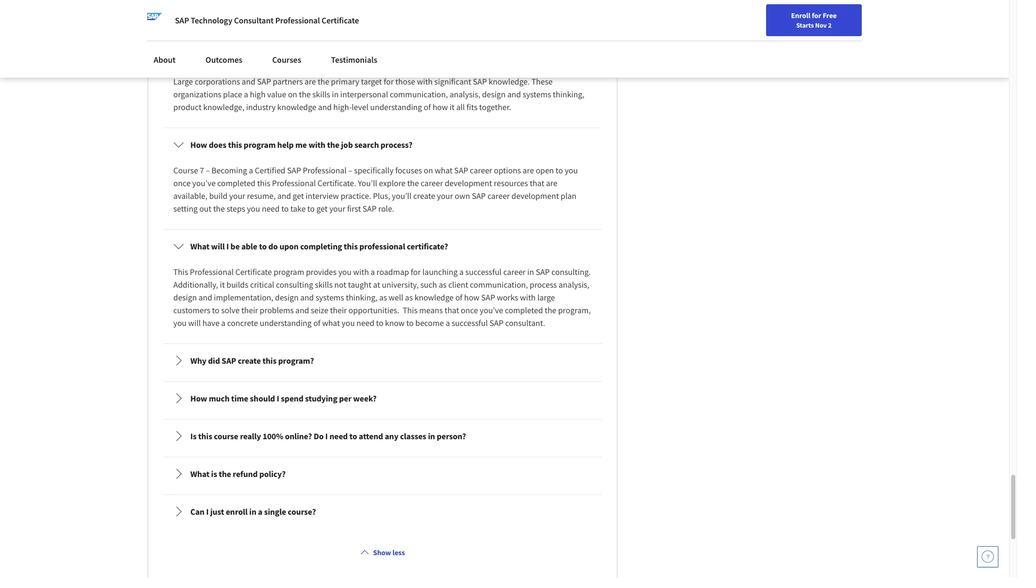 Task type: locate. For each thing, give the bounding box(es) containing it.
0 horizontal spatial systems
[[316, 292, 344, 303]]

once down "client"
[[461, 305, 478, 315]]

are right "partners"
[[305, 76, 316, 87]]

program left help
[[244, 139, 276, 150]]

week?
[[353, 393, 377, 404]]

on
[[288, 89, 297, 99], [424, 165, 433, 175]]

1 vertical spatial successful
[[452, 317, 488, 328]]

once down the course
[[173, 178, 191, 188]]

program inside dropdown button
[[244, 139, 276, 150]]

to inside what will i be able to do upon completing this professional certificate? dropdown button
[[259, 241, 267, 251]]

what
[[190, 50, 210, 61], [190, 241, 210, 251], [190, 468, 210, 479]]

hire
[[280, 50, 295, 61]]

analysis, inside the this professional certificate program provides you with a roadmap for launching a successful career in sap consulting. additionally, it builds critical consulting skills not taught at university, such as client communication, process analysis, design and implementation, design and systems thinking, as well as knowledge of how sap works with large customers to solve their problems and seize their opportunities.  this means that once you've completed the program, you will have a concrete understanding of what you need to know to become a successful sap consultant.
[[559, 279, 590, 290]]

create
[[413, 190, 435, 201], [238, 355, 261, 366]]

well
[[389, 292, 403, 303]]

your
[[729, 12, 743, 22], [229, 190, 245, 201], [437, 190, 453, 201], [329, 203, 346, 214]]

first
[[347, 203, 361, 214]]

–
[[206, 165, 210, 175], [348, 165, 352, 175]]

it
[[450, 102, 455, 112], [220, 279, 225, 290]]

show notifications image
[[866, 13, 879, 26]]

1 vertical spatial get
[[316, 203, 328, 214]]

this inside course 7 – becoming a certified sap professional – specifically focuses on what sap career options are open to you once you've completed this professional certificate. you'll explore the career development resources that are available, build your resume, and get interview practice. plus, you'll create your own sap career development plan setting out the steps you need to take to get your first sap role.
[[257, 178, 270, 188]]

0 vertical spatial communication,
[[390, 89, 448, 99]]

about
[[154, 54, 176, 65]]

courses link
[[266, 48, 308, 71]]

1 horizontal spatial how
[[464, 292, 480, 303]]

communication,
[[390, 89, 448, 99], [470, 279, 528, 290]]

what for what is the refund policy?
[[190, 468, 210, 479]]

resources
[[494, 178, 528, 188]]

analysis, down "consulting."
[[559, 279, 590, 290]]

0 vertical spatial completed
[[217, 178, 256, 188]]

i
[[226, 241, 229, 251], [277, 393, 279, 404], [325, 431, 328, 441], [206, 506, 209, 517]]

for inside large corporations and sap partners are the primary target for those with significant sap knowledge. these organizations place a high value on the skills in interpersonal communication, analysis, design and systems thinking, product knowledge, industry knowledge and high-level understanding of how it all fits together.
[[384, 76, 394, 87]]

0 vertical spatial systems
[[523, 89, 551, 99]]

it inside large corporations and sap partners are the primary target for those with significant sap knowledge. these organizations place a high value on the skills in interpersonal communication, analysis, design and systems thinking, product knowledge, industry knowledge and high-level understanding of how it all fits together.
[[450, 102, 455, 112]]

client
[[448, 279, 468, 290]]

1 vertical spatial program
[[274, 266, 304, 277]]

what inside "dropdown button"
[[190, 50, 210, 61]]

create inside dropdown button
[[238, 355, 261, 366]]

0 horizontal spatial their
[[241, 305, 258, 315]]

create right did
[[238, 355, 261, 366]]

on down "partners"
[[288, 89, 297, 99]]

1 vertical spatial what
[[190, 241, 210, 251]]

i inside how much time should i spend studying per week? dropdown button
[[277, 393, 279, 404]]

need inside the this professional certificate program provides you with a roadmap for launching a successful career in sap consulting. additionally, it builds critical consulting skills not taught at university, such as client communication, process analysis, design and implementation, design and systems thinking, as well as knowledge of how sap works with large customers to solve their problems and seize their opportunities.  this means that once you've completed the program, you will have a concrete understanding of what you need to know to become a successful sap consultant.
[[357, 317, 374, 328]]

what for what kind of companies hire sap consultants?
[[190, 50, 210, 61]]

the left 'primary'
[[318, 76, 329, 87]]

upon
[[280, 241, 299, 251]]

2 – from the left
[[348, 165, 352, 175]]

how does this program help me with the job search process? button
[[165, 130, 601, 159]]

this
[[228, 139, 242, 150], [257, 178, 270, 188], [344, 241, 358, 251], [263, 355, 277, 366], [198, 431, 212, 441]]

and left the high-
[[318, 102, 332, 112]]

1 vertical spatial on
[[424, 165, 433, 175]]

1 what from the top
[[190, 50, 210, 61]]

1 horizontal spatial it
[[450, 102, 455, 112]]

0 horizontal spatial are
[[305, 76, 316, 87]]

1 horizontal spatial this
[[403, 305, 418, 315]]

will left the be at the left top of page
[[211, 241, 225, 251]]

1 how from the top
[[190, 139, 207, 150]]

1 horizontal spatial –
[[348, 165, 352, 175]]

0 vertical spatial for
[[812, 11, 821, 20]]

fits
[[467, 102, 478, 112]]

and up seize
[[300, 292, 314, 303]]

None search field
[[152, 7, 407, 28]]

1 vertical spatial need
[[357, 317, 374, 328]]

a left high
[[244, 89, 248, 99]]

help center image
[[982, 550, 994, 563]]

new
[[745, 12, 759, 22]]

0 vertical spatial are
[[305, 76, 316, 87]]

certificate?
[[407, 241, 448, 251]]

a left certified
[[249, 165, 253, 175]]

sap right own
[[472, 190, 486, 201]]

2
[[828, 21, 832, 29]]

0 vertical spatial how
[[433, 102, 448, 112]]

any
[[385, 431, 399, 441]]

course 7 – becoming a certified sap professional – specifically focuses on what sap career options are open to you once you've completed this professional certificate. you'll explore the career development resources that are available, build your resume, and get interview practice. plus, you'll create your own sap career development plan setting out the steps you need to take to get your first sap role.
[[173, 165, 580, 214]]

resume,
[[247, 190, 276, 201]]

2 vertical spatial what
[[190, 468, 210, 479]]

0 horizontal spatial that
[[445, 305, 459, 315]]

0 horizontal spatial create
[[238, 355, 261, 366]]

skills inside the this professional certificate program provides you with a roadmap for launching a successful career in sap consulting. additionally, it builds critical consulting skills not taught at university, such as client communication, process analysis, design and implementation, design and systems thinking, as well as knowledge of how sap works with large customers to solve their problems and seize their opportunities.  this means that once you've completed the program, you will have a concrete understanding of what you need to know to become a successful sap consultant.
[[315, 279, 333, 290]]

knowledge,
[[203, 102, 244, 112]]

your up steps
[[229, 190, 245, 201]]

those
[[395, 76, 415, 87]]

0 horizontal spatial will
[[188, 317, 201, 328]]

i inside what will i be able to do upon completing this professional certificate? dropdown button
[[226, 241, 229, 251]]

organizations
[[173, 89, 221, 99]]

1 vertical spatial you've
[[480, 305, 503, 315]]

– right 7
[[206, 165, 210, 175]]

0 horizontal spatial communication,
[[390, 89, 448, 99]]

outcomes
[[205, 54, 242, 65]]

the inside the this professional certificate program provides you with a roadmap for launching a successful career in sap consulting. additionally, it builds critical consulting skills not taught at university, such as client communication, process analysis, design and implementation, design and systems thinking, as well as knowledge of how sap works with large customers to solve their problems and seize their opportunities.  this means that once you've completed the program, you will have a concrete understanding of what you need to know to become a successful sap consultant.
[[545, 305, 557, 315]]

knowledge
[[277, 102, 316, 112], [415, 292, 454, 303]]

you up not
[[338, 266, 352, 277]]

knowledge up means
[[415, 292, 454, 303]]

1 vertical spatial that
[[445, 305, 459, 315]]

1 their from the left
[[241, 305, 258, 315]]

– up certificate.
[[348, 165, 352, 175]]

classes
[[400, 431, 426, 441]]

0 vertical spatial how
[[190, 139, 207, 150]]

1 horizontal spatial create
[[413, 190, 435, 201]]

single
[[264, 506, 286, 517]]

what for what will i be able to do upon completing this professional certificate?
[[190, 241, 210, 251]]

1 vertical spatial create
[[238, 355, 261, 366]]

in right enroll
[[249, 506, 256, 517]]

this up additionally, at the left of page
[[173, 266, 188, 277]]

development down open
[[512, 190, 559, 201]]

0 vertical spatial what
[[435, 165, 453, 175]]

1 horizontal spatial communication,
[[470, 279, 528, 290]]

2 horizontal spatial design
[[482, 89, 506, 99]]

completed down becoming
[[217, 178, 256, 188]]

1 horizontal spatial need
[[330, 431, 348, 441]]

as right well
[[405, 292, 413, 303]]

need inside course 7 – becoming a certified sap professional – specifically focuses on what sap career options are open to you once you've completed this professional certificate. you'll explore the career development resources that are available, build your resume, and get interview practice. plus, you'll create your own sap career development plan setting out the steps you need to take to get your first sap role.
[[262, 203, 280, 214]]

is
[[190, 431, 197, 441]]

what is the refund policy? button
[[165, 459, 601, 489]]

development up own
[[445, 178, 492, 188]]

as left well
[[379, 292, 387, 303]]

the down the "build"
[[213, 203, 225, 214]]

the left job
[[327, 139, 340, 150]]

in up the high-
[[332, 89, 339, 99]]

certificate up critical
[[235, 266, 272, 277]]

this down well
[[403, 305, 418, 315]]

career
[[470, 165, 492, 175], [421, 178, 443, 188], [488, 190, 510, 201], [503, 266, 526, 277]]

3 what from the top
[[190, 468, 210, 479]]

1 horizontal spatial understanding
[[370, 102, 422, 112]]

nov
[[815, 21, 827, 29]]

with inside large corporations and sap partners are the primary target for those with significant sap knowledge. these organizations place a high value on the skills in interpersonal communication, analysis, design and systems thinking, product knowledge, industry knowledge and high-level understanding of how it all fits together.
[[417, 76, 433, 87]]

0 horizontal spatial analysis,
[[450, 89, 480, 99]]

1 horizontal spatial on
[[424, 165, 433, 175]]

0 vertical spatial need
[[262, 203, 280, 214]]

in up process
[[527, 266, 534, 277]]

skills down provides on the top
[[315, 279, 333, 290]]

their right seize
[[330, 305, 347, 315]]

1 horizontal spatial systems
[[523, 89, 551, 99]]

program inside the this professional certificate program provides you with a roadmap for launching a successful career in sap consulting. additionally, it builds critical consulting skills not taught at university, such as client communication, process analysis, design and implementation, design and systems thinking, as well as knowledge of how sap works with large customers to solve their problems and seize their opportunities.  this means that once you've completed the program, you will have a concrete understanding of what you need to know to become a successful sap consultant.
[[274, 266, 304, 277]]

2 how from the top
[[190, 393, 207, 404]]

of inside what kind of companies hire sap consultants? "dropdown button"
[[229, 50, 237, 61]]

for left those
[[384, 76, 394, 87]]

you've
[[192, 178, 216, 188], [480, 305, 503, 315]]

with
[[417, 76, 433, 87], [309, 139, 326, 150], [353, 266, 369, 277], [520, 292, 536, 303]]

english
[[805, 12, 831, 23]]

outcomes link
[[199, 48, 249, 71]]

1 vertical spatial systems
[[316, 292, 344, 303]]

for up nov in the right of the page
[[812, 11, 821, 20]]

0 vertical spatial what
[[190, 50, 210, 61]]

what inside the this professional certificate program provides you with a roadmap for launching a successful career in sap consulting. additionally, it builds critical consulting skills not taught at university, such as client communication, process analysis, design and implementation, design and systems thinking, as well as knowledge of how sap works with large customers to solve their problems and seize their opportunities.  this means that once you've completed the program, you will have a concrete understanding of what you need to know to become a successful sap consultant.
[[322, 317, 340, 328]]

program up consulting
[[274, 266, 304, 277]]

you'll
[[392, 190, 412, 201]]

product
[[173, 102, 202, 112]]

of down seize
[[313, 317, 321, 328]]

design up customers
[[173, 292, 197, 303]]

1 vertical spatial understanding
[[260, 317, 312, 328]]

it left all
[[450, 102, 455, 112]]

2 what from the top
[[190, 241, 210, 251]]

of left all
[[424, 102, 431, 112]]

2 horizontal spatial need
[[357, 317, 374, 328]]

provides
[[306, 266, 337, 277]]

1 vertical spatial once
[[461, 305, 478, 315]]

0 horizontal spatial for
[[384, 76, 394, 87]]

together.
[[479, 102, 511, 112]]

understanding down problems on the left
[[260, 317, 312, 328]]

2 their from the left
[[330, 305, 347, 315]]

refund
[[233, 468, 258, 479]]

communication, up works
[[470, 279, 528, 290]]

really
[[240, 431, 261, 441]]

successful down "client"
[[452, 317, 488, 328]]

sap image
[[147, 13, 162, 28]]

show
[[373, 548, 391, 557]]

1 horizontal spatial you've
[[480, 305, 503, 315]]

systems up seize
[[316, 292, 344, 303]]

are down open
[[546, 178, 558, 188]]

what right focuses
[[435, 165, 453, 175]]

the right the is
[[219, 468, 231, 479]]

show less button
[[356, 543, 409, 562]]

for
[[812, 11, 821, 20], [384, 76, 394, 87], [411, 266, 421, 277]]

does
[[209, 139, 226, 150]]

have
[[202, 317, 220, 328]]

completed up consultant.
[[505, 305, 543, 315]]

problems
[[260, 305, 294, 315]]

design down consulting
[[275, 292, 299, 303]]

1 horizontal spatial development
[[512, 190, 559, 201]]

professional inside the this professional certificate program provides you with a roadmap for launching a successful career in sap consulting. additionally, it builds critical consulting skills not taught at university, such as client communication, process analysis, design and implementation, design and systems thinking, as well as knowledge of how sap works with large customers to solve their problems and seize their opportunities.  this means that once you've completed the program, you will have a concrete understanding of what you need to know to become a successful sap consultant.
[[190, 266, 234, 277]]

communication, down those
[[390, 89, 448, 99]]

this
[[173, 266, 188, 277], [403, 305, 418, 315]]

0 horizontal spatial certificate
[[235, 266, 272, 277]]

1 horizontal spatial that
[[530, 178, 544, 188]]

own
[[455, 190, 470, 201]]

works
[[497, 292, 518, 303]]

just
[[210, 506, 224, 517]]

design up together. on the top of page
[[482, 89, 506, 99]]

0 horizontal spatial need
[[262, 203, 280, 214]]

0 vertical spatial development
[[445, 178, 492, 188]]

0 horizontal spatial knowledge
[[277, 102, 316, 112]]

solve
[[221, 305, 240, 315]]

1 horizontal spatial their
[[330, 305, 347, 315]]

1 horizontal spatial thinking,
[[553, 89, 585, 99]]

understanding inside the this professional certificate program provides you with a roadmap for launching a successful career in sap consulting. additionally, it builds critical consulting skills not taught at university, such as client communication, process analysis, design and implementation, design and systems thinking, as well as knowledge of how sap works with large customers to solve their problems and seize their opportunities.  this means that once you've completed the program, you will have a concrete understanding of what you need to know to become a successful sap consultant.
[[260, 317, 312, 328]]

professional
[[359, 241, 405, 251]]

2 horizontal spatial for
[[812, 11, 821, 20]]

1 vertical spatial analysis,
[[559, 279, 590, 290]]

0 vertical spatial will
[[211, 241, 225, 251]]

0 horizontal spatial understanding
[[260, 317, 312, 328]]

certificate up the consultants?
[[322, 15, 359, 26]]

need right do
[[330, 431, 348, 441]]

get down interview
[[316, 203, 328, 214]]

search
[[355, 139, 379, 150]]

0 horizontal spatial once
[[173, 178, 191, 188]]

2 vertical spatial are
[[546, 178, 558, 188]]

what left kind
[[190, 50, 210, 61]]

a inside dropdown button
[[258, 506, 263, 517]]

1 vertical spatial communication,
[[470, 279, 528, 290]]

2 vertical spatial need
[[330, 431, 348, 441]]

0 vertical spatial thinking,
[[553, 89, 585, 99]]

0 horizontal spatial design
[[173, 292, 197, 303]]

systems inside the this professional certificate program provides you with a roadmap for launching a successful career in sap consulting. additionally, it builds critical consulting skills not taught at university, such as client communication, process analysis, design and implementation, design and systems thinking, as well as knowledge of how sap works with large customers to solve their problems and seize their opportunities.  this means that once you've completed the program, you will have a concrete understanding of what you need to know to become a successful sap consultant.
[[316, 292, 344, 303]]

1 vertical spatial how
[[190, 393, 207, 404]]

will inside the this professional certificate program provides you with a roadmap for launching a successful career in sap consulting. additionally, it builds critical consulting skills not taught at university, such as client communication, process analysis, design and implementation, design and systems thinking, as well as knowledge of how sap works with large customers to solve their problems and seize their opportunities.  this means that once you've completed the program, you will have a concrete understanding of what you need to know to become a successful sap consultant.
[[188, 317, 201, 328]]

how inside dropdown button
[[190, 139, 207, 150]]

0 horizontal spatial it
[[220, 279, 225, 290]]

i inside can i just enroll in a single course? dropdown button
[[206, 506, 209, 517]]

with up taught
[[353, 266, 369, 277]]

can
[[190, 506, 205, 517]]

1 vertical spatial for
[[384, 76, 394, 87]]

knowledge inside the this professional certificate program provides you with a roadmap for launching a successful career in sap consulting. additionally, it builds critical consulting skills not taught at university, such as client communication, process analysis, design and implementation, design and systems thinking, as well as knowledge of how sap works with large customers to solve their problems and seize their opportunities.  this means that once you've completed the program, you will have a concrete understanding of what you need to know to become a successful sap consultant.
[[415, 292, 454, 303]]

on inside course 7 – becoming a certified sap professional – specifically focuses on what sap career options are open to you once you've completed this professional certificate. you'll explore the career development resources that are available, build your resume, and get interview practice. plus, you'll create your own sap career development plan setting out the steps you need to take to get your first sap role.
[[424, 165, 433, 175]]

career up works
[[503, 266, 526, 277]]

0 horizontal spatial you've
[[192, 178, 216, 188]]

to up have
[[212, 305, 219, 315]]

1 horizontal spatial certificate
[[322, 15, 359, 26]]

0 vertical spatial that
[[530, 178, 544, 188]]

1 horizontal spatial knowledge
[[415, 292, 454, 303]]

systems down these
[[523, 89, 551, 99]]

0 vertical spatial knowledge
[[277, 102, 316, 112]]

systems
[[523, 89, 551, 99], [316, 292, 344, 303]]

0 horizontal spatial thinking,
[[346, 292, 378, 303]]

place
[[223, 89, 242, 99]]

a inside large corporations and sap partners are the primary target for those with significant sap knowledge. these organizations place a high value on the skills in interpersonal communication, analysis, design and systems thinking, product knowledge, industry knowledge and high-level understanding of how it all fits together.
[[244, 89, 248, 99]]

0 horizontal spatial –
[[206, 165, 210, 175]]

how inside dropdown button
[[190, 393, 207, 404]]

and
[[242, 76, 255, 87], [507, 89, 521, 99], [318, 102, 332, 112], [277, 190, 291, 201], [199, 292, 212, 303], [300, 292, 314, 303], [295, 305, 309, 315]]

1 horizontal spatial what
[[435, 165, 453, 175]]

process?
[[381, 139, 413, 150]]

to right open
[[556, 165, 563, 175]]

1 horizontal spatial design
[[275, 292, 299, 303]]

a
[[244, 89, 248, 99], [249, 165, 253, 175], [371, 266, 375, 277], [459, 266, 464, 277], [221, 317, 226, 328], [446, 317, 450, 328], [258, 506, 263, 517]]

create right the 'you'll'
[[413, 190, 435, 201]]

0 horizontal spatial get
[[293, 190, 304, 201]]

target
[[361, 76, 382, 87]]

0 horizontal spatial completed
[[217, 178, 256, 188]]

1 vertical spatial thinking,
[[346, 292, 378, 303]]

0 vertical spatial it
[[450, 102, 455, 112]]

1 vertical spatial knowledge
[[415, 292, 454, 303]]

0 vertical spatial once
[[173, 178, 191, 188]]

for inside the this professional certificate program provides you with a roadmap for launching a successful career in sap consulting. additionally, it builds critical consulting skills not taught at university, such as client communication, process analysis, design and implementation, design and systems thinking, as well as knowledge of how sap works with large customers to solve their problems and seize their opportunities.  this means that once you've completed the program, you will have a concrete understanding of what you need to know to become a successful sap consultant.
[[411, 266, 421, 277]]

that down open
[[530, 178, 544, 188]]

design
[[482, 89, 506, 99], [173, 292, 197, 303], [275, 292, 299, 303]]

did
[[208, 355, 220, 366]]

find your new career
[[714, 12, 781, 22]]

and left seize
[[295, 305, 309, 315]]

in right classes
[[428, 431, 435, 441]]

what kind of companies hire sap consultants?
[[190, 50, 359, 61]]

course
[[214, 431, 238, 441]]

1 vertical spatial what
[[322, 317, 340, 328]]

thinking, inside the this professional certificate program provides you with a roadmap for launching a successful career in sap consulting. additionally, it builds critical consulting skills not taught at university, such as client communication, process analysis, design and implementation, design and systems thinking, as well as knowledge of how sap works with large customers to solve their problems and seize their opportunities.  this means that once you've completed the program, you will have a concrete understanding of what you need to know to become a successful sap consultant.
[[346, 292, 378, 303]]

i right do
[[325, 431, 328, 441]]

1 horizontal spatial completed
[[505, 305, 543, 315]]

it inside the this professional certificate program provides you with a roadmap for launching a successful career in sap consulting. additionally, it builds critical consulting skills not taught at university, such as client communication, process analysis, design and implementation, design and systems thinking, as well as knowledge of how sap works with large customers to solve their problems and seize their opportunities.  this means that once you've completed the program, you will have a concrete understanding of what you need to know to become a successful sap consultant.
[[220, 279, 225, 290]]

1 horizontal spatial are
[[523, 165, 534, 175]]

as
[[439, 279, 447, 290], [379, 292, 387, 303], [405, 292, 413, 303]]

it left builds
[[220, 279, 225, 290]]

in inside the this professional certificate program provides you with a roadmap for launching a successful career in sap consulting. additionally, it builds critical consulting skills not taught at university, such as client communication, process analysis, design and implementation, design and systems thinking, as well as knowledge of how sap works with large customers to solve their problems and seize their opportunities.  this means that once you've completed the program, you will have a concrete understanding of what you need to know to become a successful sap consultant.
[[527, 266, 534, 277]]

technology
[[191, 15, 232, 26]]

2 vertical spatial for
[[411, 266, 421, 277]]

with inside how does this program help me with the job search process? dropdown button
[[309, 139, 326, 150]]

knowledge down value
[[277, 102, 316, 112]]

how left does
[[190, 139, 207, 150]]

0 vertical spatial you've
[[192, 178, 216, 188]]

with left large
[[520, 292, 536, 303]]

completed
[[217, 178, 256, 188], [505, 305, 543, 315]]

thinking, inside large corporations and sap partners are the primary target for those with significant sap knowledge. these organizations place a high value on the skills in interpersonal communication, analysis, design and systems thinking, product knowledge, industry knowledge and high-level understanding of how it all fits together.
[[553, 89, 585, 99]]

critical
[[250, 279, 274, 290]]

1 horizontal spatial once
[[461, 305, 478, 315]]

career left options
[[470, 165, 492, 175]]

1 vertical spatial this
[[403, 305, 418, 315]]

you've down works
[[480, 305, 503, 315]]

the down large
[[545, 305, 557, 315]]

sap right certified
[[287, 165, 301, 175]]

how down "client"
[[464, 292, 480, 303]]

practice.
[[341, 190, 371, 201]]

as down launching
[[439, 279, 447, 290]]

enroll
[[791, 11, 811, 20]]

1 horizontal spatial for
[[411, 266, 421, 277]]

high-
[[333, 102, 352, 112]]

professional up additionally, at the left of page
[[190, 266, 234, 277]]

0 vertical spatial get
[[293, 190, 304, 201]]

will down customers
[[188, 317, 201, 328]]

1 vertical spatial how
[[464, 292, 480, 303]]

help
[[277, 139, 294, 150]]

find
[[714, 12, 728, 22]]

program for provides
[[274, 266, 304, 277]]

i left just
[[206, 506, 209, 517]]

1 horizontal spatial analysis,
[[559, 279, 590, 290]]



Task type: vqa. For each thing, say whether or not it's contained in the screenshot.
THE WITH
yes



Task type: describe. For each thing, give the bounding box(es) containing it.
program?
[[278, 355, 314, 366]]

analysis, inside large corporations and sap partners are the primary target for those with significant sap knowledge. these organizations place a high value on the skills in interpersonal communication, analysis, design and systems thinking, product knowledge, industry knowledge and high-level understanding of how it all fits together.
[[450, 89, 480, 99]]

career inside the this professional certificate program provides you with a roadmap for launching a successful career in sap consulting. additionally, it builds critical consulting skills not taught at university, such as client communication, process analysis, design and implementation, design and systems thinking, as well as knowledge of how sap works with large customers to solve their problems and seize their opportunities.  this means that once you've completed the program, you will have a concrete understanding of what you need to know to become a successful sap consultant.
[[503, 266, 526, 277]]

becoming
[[212, 165, 247, 175]]

100%
[[263, 431, 283, 441]]

sap up process
[[536, 266, 550, 277]]

knowledge inside large corporations and sap partners are the primary target for those with significant sap knowledge. these organizations place a high value on the skills in interpersonal communication, analysis, design and systems thinking, product knowledge, industry knowledge and high-level understanding of how it all fits together.
[[277, 102, 316, 112]]

studying
[[305, 393, 337, 404]]

interpersonal
[[340, 89, 388, 99]]

setting
[[173, 203, 198, 214]]

sap right sap image
[[175, 15, 189, 26]]

program,
[[558, 305, 591, 315]]

career down focuses
[[421, 178, 443, 188]]

customers
[[173, 305, 210, 315]]

2 horizontal spatial as
[[439, 279, 447, 290]]

to left take at the top left of page
[[281, 203, 289, 214]]

your right find
[[729, 12, 743, 22]]

me
[[295, 139, 307, 150]]

are inside large corporations and sap partners are the primary target for those with significant sap knowledge. these organizations place a high value on the skills in interpersonal communication, analysis, design and systems thinking, product knowledge, industry knowledge and high-level understanding of how it all fits together.
[[305, 76, 316, 87]]

for for process
[[411, 266, 421, 277]]

what inside course 7 – becoming a certified sap professional – specifically focuses on what sap career options are open to you once you've completed this professional certificate. you'll explore the career development resources that are available, build your resume, and get interview practice. plus, you'll create your own sap career development plan setting out the steps you need to take to get your first sap role.
[[435, 165, 453, 175]]

certificate.
[[318, 178, 356, 188]]

to right take at the top left of page
[[307, 203, 315, 214]]

much
[[209, 393, 230, 404]]

program for help
[[244, 139, 276, 150]]

sap technology consultant  professional certificate
[[175, 15, 359, 26]]

steps
[[227, 203, 245, 214]]

the down "partners"
[[299, 89, 311, 99]]

a inside course 7 – becoming a certified sap professional – specifically focuses on what sap career options are open to you once you've completed this professional certificate. you'll explore the career development resources that are available, build your resume, and get interview practice. plus, you'll create your own sap career development plan setting out the steps you need to take to get your first sap role.
[[249, 165, 253, 175]]

for for thinking,
[[384, 76, 394, 87]]

testimonials
[[331, 54, 377, 65]]

show less
[[373, 548, 405, 557]]

communication, inside the this professional certificate program provides you with a roadmap for launching a successful career in sap consulting. additionally, it builds critical consulting skills not taught at university, such as client communication, process analysis, design and implementation, design and systems thinking, as well as knowledge of how sap works with large customers to solve their problems and seize their opportunities.  this means that once you've completed the program, you will have a concrete understanding of what you need to know to become a successful sap consultant.
[[470, 279, 528, 290]]

role.
[[378, 203, 394, 214]]

is this course really 100% online? do i need to attend any classes in person?
[[190, 431, 466, 441]]

of down "client"
[[455, 292, 463, 303]]

professional up take at the top left of page
[[272, 178, 316, 188]]

job
[[341, 139, 353, 150]]

to inside the is this course really 100% online? do i need to attend any classes in person? dropdown button
[[350, 431, 357, 441]]

person?
[[437, 431, 466, 441]]

corporations
[[195, 76, 240, 87]]

starts
[[796, 21, 814, 29]]

professional up "hire"
[[275, 15, 320, 26]]

time
[[231, 393, 248, 404]]

2 horizontal spatial are
[[546, 178, 558, 188]]

understanding inside large corporations and sap partners are the primary target for those with significant sap knowledge. these organizations place a high value on the skills in interpersonal communication, analysis, design and systems thinking, product knowledge, industry knowledge and high-level understanding of how it all fits together.
[[370, 102, 422, 112]]

1 vertical spatial are
[[523, 165, 534, 175]]

attend
[[359, 431, 383, 441]]

consultant
[[234, 15, 274, 26]]

1 horizontal spatial as
[[405, 292, 413, 303]]

options
[[494, 165, 521, 175]]

will inside dropdown button
[[211, 241, 225, 251]]

is this course really 100% online? do i need to attend any classes in person? button
[[165, 421, 601, 451]]

kind
[[211, 50, 228, 61]]

7
[[200, 165, 204, 175]]

that inside course 7 – becoming a certified sap professional – specifically focuses on what sap career options are open to you once you've completed this professional certificate. you'll explore the career development resources that are available, build your resume, and get interview practice. plus, you'll create your own sap career development plan setting out the steps you need to take to get your first sap role.
[[530, 178, 544, 188]]

once inside course 7 – becoming a certified sap professional – specifically focuses on what sap career options are open to you once you've completed this professional certificate. you'll explore the career development resources that are available, build your resume, and get interview practice. plus, you'll create your own sap career development plan setting out the steps you need to take to get your first sap role.
[[173, 178, 191, 188]]

process
[[530, 279, 557, 290]]

your left the first at the top
[[329, 203, 346, 214]]

at
[[373, 279, 380, 290]]

completed inside course 7 – becoming a certified sap professional – specifically focuses on what sap career options are open to you once you've completed this professional certificate. you'll explore the career development resources that are available, build your resume, and get interview practice. plus, you'll create your own sap career development plan setting out the steps you need to take to get your first sap role.
[[217, 178, 256, 188]]

to right 'know'
[[406, 317, 414, 328]]

systems inside large corporations and sap partners are the primary target for those with significant sap knowledge. these organizations place a high value on the skills in interpersonal communication, analysis, design and systems thinking, product knowledge, industry knowledge and high-level understanding of how it all fits together.
[[523, 89, 551, 99]]

sap inside dropdown button
[[222, 355, 236, 366]]

sap up own
[[454, 165, 468, 175]]

that inside the this professional certificate program provides you with a roadmap for launching a successful career in sap consulting. additionally, it builds critical consulting skills not taught at university, such as client communication, process analysis, design and implementation, design and systems thinking, as well as knowledge of how sap works with large customers to solve their problems and seize their opportunities.  this means that once you've completed the program, you will have a concrete understanding of what you need to know to become a successful sap consultant.
[[445, 305, 459, 315]]

you down resume,
[[247, 203, 260, 214]]

interview
[[306, 190, 339, 201]]

why did sap create this program?
[[190, 355, 314, 366]]

i inside the is this course really 100% online? do i need to attend any classes in person? dropdown button
[[325, 431, 328, 441]]

the down focuses
[[407, 178, 419, 188]]

sap up high
[[257, 76, 271, 87]]

seize
[[311, 305, 328, 315]]

of inside large corporations and sap partners are the primary target for those with significant sap knowledge. these organizations place a high value on the skills in interpersonal communication, analysis, design and systems thinking, product knowledge, industry knowledge and high-level understanding of how it all fits together.
[[424, 102, 431, 112]]

spend
[[281, 393, 304, 404]]

enroll for free starts nov 2
[[791, 11, 837, 29]]

sap down works
[[490, 317, 504, 328]]

your left own
[[437, 190, 453, 201]]

you down not
[[342, 317, 355, 328]]

plus,
[[373, 190, 390, 201]]

policy?
[[259, 468, 286, 479]]

for inside the enroll for free starts nov 2
[[812, 11, 821, 20]]

how for how much time should i spend studying per week?
[[190, 393, 207, 404]]

1 – from the left
[[206, 165, 210, 175]]

per
[[339, 393, 352, 404]]

taught
[[348, 279, 372, 290]]

skills inside large corporations and sap partners are the primary target for those with significant sap knowledge. these organizations place a high value on the skills in interpersonal communication, analysis, design and systems thinking, product knowledge, industry knowledge and high-level understanding of how it all fits together.
[[312, 89, 330, 99]]

course?
[[288, 506, 316, 517]]

sap right the first at the top
[[363, 203, 377, 214]]

sap left works
[[481, 292, 495, 303]]

career
[[760, 12, 781, 22]]

you'll
[[358, 178, 377, 188]]

high
[[250, 89, 266, 99]]

consulting.
[[552, 266, 591, 277]]

free
[[823, 11, 837, 20]]

less
[[393, 548, 405, 557]]

need inside dropdown button
[[330, 431, 348, 441]]

completed inside the this professional certificate program provides you with a roadmap for launching a successful career in sap consulting. additionally, it builds critical consulting skills not taught at university, such as client communication, process analysis, design and implementation, design and systems thinking, as well as knowledge of how sap works with large customers to solve their problems and seize their opportunities.  this means that once you've completed the program, you will have a concrete understanding of what you need to know to become a successful sap consultant.
[[505, 305, 543, 315]]

explore
[[379, 178, 406, 188]]

level
[[352, 102, 369, 112]]

1 vertical spatial development
[[512, 190, 559, 201]]

a right become at the bottom of page
[[446, 317, 450, 328]]

focuses
[[395, 165, 422, 175]]

can i just enroll in a single course? button
[[165, 497, 601, 526]]

such
[[420, 279, 437, 290]]

this right the is
[[198, 431, 212, 441]]

what is the refund policy?
[[190, 468, 286, 479]]

build
[[209, 190, 228, 201]]

a up "client"
[[459, 266, 464, 277]]

create inside course 7 – becoming a certified sap professional – specifically focuses on what sap career options are open to you once you've completed this professional certificate. you'll explore the career development resources that are available, build your resume, and get interview practice. plus, you'll create your own sap career development plan setting out the steps you need to take to get your first sap role.
[[413, 190, 435, 201]]

this left the program?
[[263, 355, 277, 366]]

and down additionally, at the left of page
[[199, 292, 212, 303]]

1 horizontal spatial get
[[316, 203, 328, 214]]

sap inside "dropdown button"
[[296, 50, 311, 61]]

courses
[[272, 54, 301, 65]]

this right does
[[228, 139, 242, 150]]

sap up fits
[[473, 76, 487, 87]]

how inside large corporations and sap partners are the primary target for those with significant sap knowledge. these organizations place a high value on the skills in interpersonal communication, analysis, design and systems thinking, product knowledge, industry knowledge and high-level understanding of how it all fits together.
[[433, 102, 448, 112]]

you up plan
[[565, 165, 578, 175]]

how inside the this professional certificate program provides you with a roadmap for launching a successful career in sap consulting. additionally, it builds critical consulting skills not taught at university, such as client communication, process analysis, design and implementation, design and systems thinking, as well as knowledge of how sap works with large customers to solve their problems and seize their opportunities.  this means that once you've completed the program, you will have a concrete understanding of what you need to know to become a successful sap consultant.
[[464, 292, 480, 303]]

professional up certificate.
[[303, 165, 347, 175]]

additionally,
[[173, 279, 218, 290]]

once inside the this professional certificate program provides you with a roadmap for launching a successful career in sap consulting. additionally, it builds critical consulting skills not taught at university, such as client communication, process analysis, design and implementation, design and systems thinking, as well as knowledge of how sap works with large customers to solve their problems and seize their opportunities.  this means that once you've completed the program, you will have a concrete understanding of what you need to know to become a successful sap consultant.
[[461, 305, 478, 315]]

this right "completing"
[[344, 241, 358, 251]]

what kind of companies hire sap consultants? button
[[165, 41, 601, 71]]

you down customers
[[173, 317, 187, 328]]

how for how does this program help me with the job search process?
[[190, 139, 207, 150]]

design inside large corporations and sap partners are the primary target for those with significant sap knowledge. these organizations place a high value on the skills in interpersonal communication, analysis, design and systems thinking, product knowledge, industry knowledge and high-level understanding of how it all fits together.
[[482, 89, 506, 99]]

value
[[267, 89, 286, 99]]

can i just enroll in a single course?
[[190, 506, 316, 517]]

to left 'know'
[[376, 317, 383, 328]]

concrete
[[227, 317, 258, 328]]

a up at
[[371, 266, 375, 277]]

industry
[[246, 102, 276, 112]]

why did sap create this program? button
[[165, 346, 601, 375]]

builds
[[227, 279, 248, 290]]

on inside large corporations and sap partners are the primary target for those with significant sap knowledge. these organizations place a high value on the skills in interpersonal communication, analysis, design and systems thinking, product knowledge, industry knowledge and high-level understanding of how it all fits together.
[[288, 89, 297, 99]]

a right have
[[221, 317, 226, 328]]

you've inside the this professional certificate program provides you with a roadmap for launching a successful career in sap consulting. additionally, it builds critical consulting skills not taught at university, such as client communication, process analysis, design and implementation, design and systems thinking, as well as knowledge of how sap works with large customers to solve their problems and seize their opportunities.  this means that once you've completed the program, you will have a concrete understanding of what you need to know to become a successful sap consultant.
[[480, 305, 503, 315]]

and up high
[[242, 76, 255, 87]]

large
[[537, 292, 555, 303]]

you've inside course 7 – becoming a certified sap professional – specifically focuses on what sap career options are open to you once you've completed this professional certificate. you'll explore the career development resources that are available, build your resume, and get interview practice. plus, you'll create your own sap career development plan setting out the steps you need to take to get your first sap role.
[[192, 178, 216, 188]]

0 horizontal spatial development
[[445, 178, 492, 188]]

0 horizontal spatial as
[[379, 292, 387, 303]]

career down resources on the top
[[488, 190, 510, 201]]

how does this program help me with the job search process?
[[190, 139, 413, 150]]

communication, inside large corporations and sap partners are the primary target for those with significant sap knowledge. these organizations place a high value on the skills in interpersonal communication, analysis, design and systems thinking, product knowledge, industry knowledge and high-level understanding of how it all fits together.
[[390, 89, 448, 99]]

0 vertical spatial this
[[173, 266, 188, 277]]

consultant.
[[505, 317, 545, 328]]

and down knowledge.
[[507, 89, 521, 99]]

in inside large corporations and sap partners are the primary target for those with significant sap knowledge. these organizations place a high value on the skills in interpersonal communication, analysis, design and systems thinking, product knowledge, industry knowledge and high-level understanding of how it all fits together.
[[332, 89, 339, 99]]

0 vertical spatial successful
[[465, 266, 502, 277]]

primary
[[331, 76, 359, 87]]

this professional certificate program provides you with a roadmap for launching a successful career in sap consulting. additionally, it builds critical consulting skills not taught at university, such as client communication, process analysis, design and implementation, design and systems thinking, as well as knowledge of how sap works with large customers to solve their problems and seize their opportunities.  this means that once you've completed the program, you will have a concrete understanding of what you need to know to become a successful sap consultant.
[[173, 266, 593, 328]]

specifically
[[354, 165, 394, 175]]

and inside course 7 – becoming a certified sap professional – specifically focuses on what sap career options are open to you once you've completed this professional certificate. you'll explore the career development resources that are available, build your resume, and get interview practice. plus, you'll create your own sap career development plan setting out the steps you need to take to get your first sap role.
[[277, 190, 291, 201]]

how much time should i spend studying per week? button
[[165, 383, 601, 413]]

certificate inside the this professional certificate program provides you with a roadmap for launching a successful career in sap consulting. additionally, it builds critical consulting skills not taught at university, such as client communication, process analysis, design and implementation, design and systems thinking, as well as knowledge of how sap works with large customers to solve their problems and seize their opportunities.  this means that once you've completed the program, you will have a concrete understanding of what you need to know to become a successful sap consultant.
[[235, 266, 272, 277]]

out
[[199, 203, 212, 214]]



